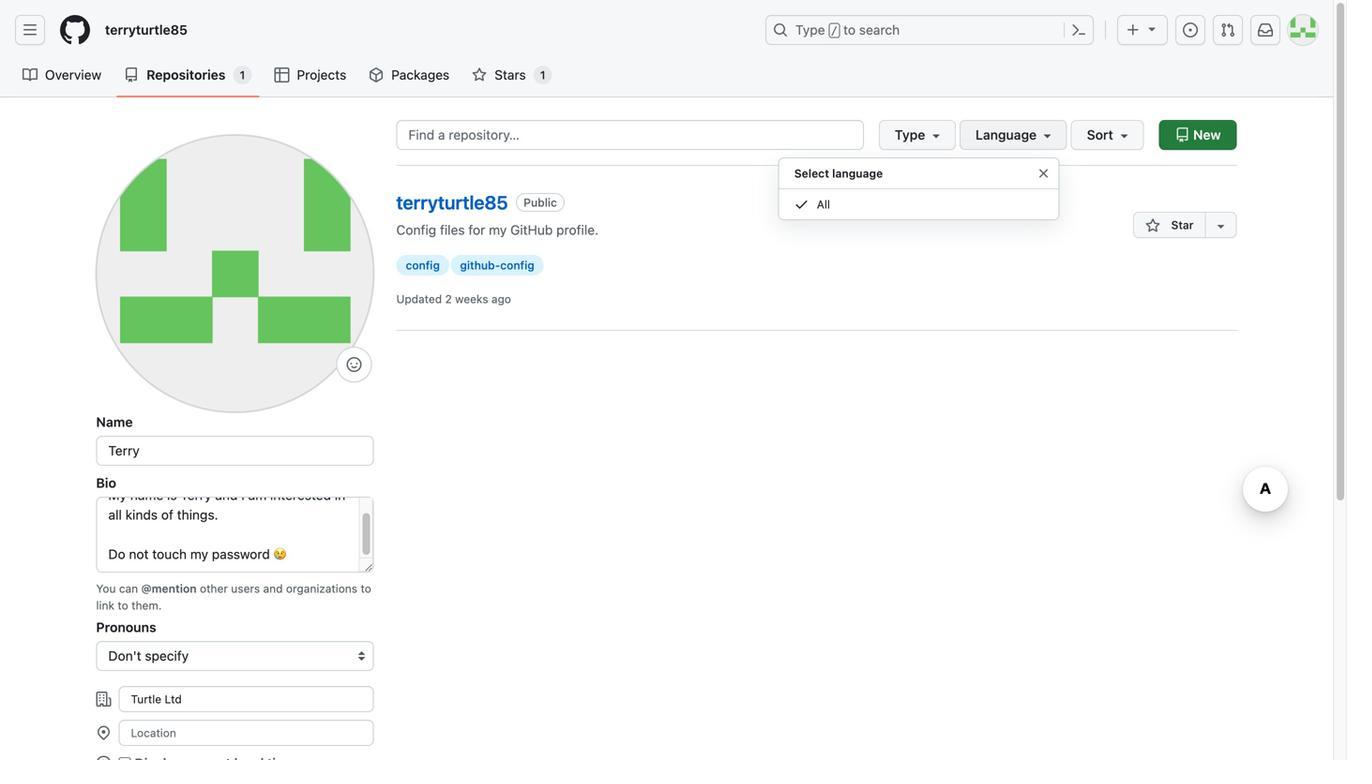 Task type: describe. For each thing, give the bounding box(es) containing it.
updated 2 weeks ago
[[396, 293, 511, 306]]

2
[[445, 293, 452, 306]]

organizations
[[286, 583, 358, 596]]

@mention
[[141, 583, 197, 596]]

star image
[[1146, 218, 1161, 233]]

ago
[[492, 293, 511, 306]]

2 vertical spatial to
[[118, 600, 128, 613]]

name
[[96, 415, 133, 430]]

sort button
[[1071, 120, 1144, 150]]

triangle down image
[[1145, 21, 1160, 36]]

pronouns
[[96, 620, 156, 636]]

weeks
[[455, 293, 488, 306]]

issue opened image
[[1183, 23, 1198, 38]]

new
[[1190, 127, 1221, 143]]

overview link
[[15, 61, 109, 89]]

projects link
[[267, 61, 354, 89]]

link
[[96, 600, 114, 613]]

can
[[119, 583, 138, 596]]

type / to search
[[796, 22, 900, 38]]

config files for my github profile.
[[396, 222, 599, 238]]

Location field
[[119, 721, 374, 747]]

homepage image
[[60, 15, 90, 45]]

language
[[832, 167, 883, 180]]

Find a repository… search field
[[396, 120, 864, 150]]

book image
[[23, 68, 38, 83]]

Display current local time checkbox
[[119, 758, 131, 761]]

table image
[[274, 68, 289, 83]]

github-
[[460, 259, 500, 272]]

you
[[96, 583, 116, 596]]

sort
[[1087, 127, 1113, 143]]

config
[[396, 222, 436, 238]]

and
[[263, 583, 283, 596]]

check image
[[794, 197, 809, 212]]

Name field
[[96, 436, 374, 466]]

star image
[[472, 68, 487, 83]]

location image
[[96, 726, 111, 741]]

1 horizontal spatial to
[[361, 583, 371, 596]]

profile.
[[556, 222, 599, 238]]

smiley image
[[347, 357, 362, 372]]

star button
[[1134, 212, 1205, 238]]

type for type / to search
[[796, 22, 825, 38]]



Task type: locate. For each thing, give the bounding box(es) containing it.
plus image
[[1126, 23, 1141, 38]]

github
[[510, 222, 553, 238]]

1 vertical spatial terryturtle85
[[396, 191, 508, 213]]

config link
[[396, 255, 449, 276]]

to
[[844, 22, 856, 38], [361, 583, 371, 596], [118, 600, 128, 613]]

to right organizations
[[361, 583, 371, 596]]

config
[[406, 259, 440, 272], [500, 259, 535, 272]]

select
[[794, 167, 829, 180]]

change your avatar image
[[96, 135, 374, 413]]

search
[[859, 22, 900, 38]]

notifications image
[[1258, 23, 1273, 38]]

1 right stars
[[540, 68, 546, 82]]

language
[[976, 127, 1037, 143]]

config up updated
[[406, 259, 440, 272]]

star
[[1168, 218, 1194, 232]]

language button
[[960, 120, 1067, 150]]

terryturtle85 up repo image
[[105, 22, 188, 38]]

2 config from the left
[[500, 259, 535, 272]]

Bio text field
[[96, 497, 374, 573]]

repo image
[[124, 68, 139, 83]]

type left "/"
[[796, 22, 825, 38]]

you can @mention
[[96, 583, 197, 596]]

type
[[796, 22, 825, 38], [895, 127, 925, 143]]

clock image
[[96, 757, 111, 761]]

stars
[[495, 67, 526, 83]]

updated
[[396, 293, 442, 306]]

0 horizontal spatial config
[[406, 259, 440, 272]]

terryturtle85 link up repo image
[[98, 15, 195, 45]]

terryturtle85
[[105, 22, 188, 38], [396, 191, 508, 213]]

to right "/"
[[844, 22, 856, 38]]

1 horizontal spatial config
[[500, 259, 535, 272]]

0 horizontal spatial 1
[[240, 68, 245, 82]]

my
[[489, 222, 507, 238]]

type button
[[879, 120, 956, 150]]

close menu image
[[1037, 166, 1052, 181]]

1 horizontal spatial terryturtle85
[[396, 191, 508, 213]]

organization image
[[96, 692, 111, 707]]

0 vertical spatial type
[[796, 22, 825, 38]]

0 horizontal spatial type
[[796, 22, 825, 38]]

2 horizontal spatial to
[[844, 22, 856, 38]]

1 horizontal spatial 1
[[540, 68, 546, 82]]

to right link
[[118, 600, 128, 613]]

Repositories search field
[[396, 120, 1144, 235]]

overview
[[45, 67, 102, 83]]

add this repository to a list image
[[1214, 218, 1229, 233]]

select language
[[794, 167, 883, 180]]

0 vertical spatial terryturtle85 link
[[98, 15, 195, 45]]

them.
[[131, 600, 162, 613]]

0 horizontal spatial terryturtle85 link
[[98, 15, 195, 45]]

terryturtle85 up files
[[396, 191, 508, 213]]

type up all radio item
[[895, 127, 925, 143]]

0 horizontal spatial terryturtle85
[[105, 22, 188, 38]]

users
[[231, 583, 260, 596]]

all
[[817, 198, 830, 211]]

config up ago
[[500, 259, 535, 272]]

1 config from the left
[[406, 259, 440, 272]]

1 left table image
[[240, 68, 245, 82]]

packages
[[391, 67, 450, 83]]

type inside popup button
[[895, 127, 925, 143]]

github-config
[[460, 259, 535, 272]]

1 1 from the left
[[240, 68, 245, 82]]

1 vertical spatial to
[[361, 583, 371, 596]]

for
[[468, 222, 485, 238]]

1 vertical spatial type
[[895, 127, 925, 143]]

github-config link
[[451, 255, 544, 276]]

repo image
[[1175, 128, 1190, 143]]

other
[[200, 583, 228, 596]]

other users and organizations to link to them.
[[96, 583, 371, 613]]

command palette image
[[1071, 23, 1086, 38]]

/
[[831, 24, 838, 38]]

public
[[524, 196, 557, 209]]

new link
[[1159, 120, 1237, 150]]

1 vertical spatial terryturtle85 link
[[396, 191, 508, 213]]

package image
[[369, 68, 384, 83]]

1
[[240, 68, 245, 82], [540, 68, 546, 82]]

git pull request image
[[1221, 23, 1236, 38]]

1 for stars
[[540, 68, 546, 82]]

projects
[[297, 67, 346, 83]]

2 1 from the left
[[540, 68, 546, 82]]

packages link
[[361, 61, 457, 89]]

terryturtle85 link
[[98, 15, 195, 45], [396, 191, 508, 213]]

Company field
[[119, 687, 374, 713]]

repositories
[[147, 67, 226, 83]]

0 vertical spatial to
[[844, 22, 856, 38]]

1 horizontal spatial terryturtle85 link
[[396, 191, 508, 213]]

terryturtle85 link up files
[[396, 191, 508, 213]]

all radio item
[[779, 190, 1059, 220]]

1 horizontal spatial type
[[895, 127, 925, 143]]

0 vertical spatial terryturtle85
[[105, 22, 188, 38]]

files
[[440, 222, 465, 238]]

bio
[[96, 476, 116, 491]]

0 horizontal spatial to
[[118, 600, 128, 613]]

type for type
[[895, 127, 925, 143]]

1 for repositories
[[240, 68, 245, 82]]



Task type: vqa. For each thing, say whether or not it's contained in the screenshot.
Go to file "TEXT BOX"
no



